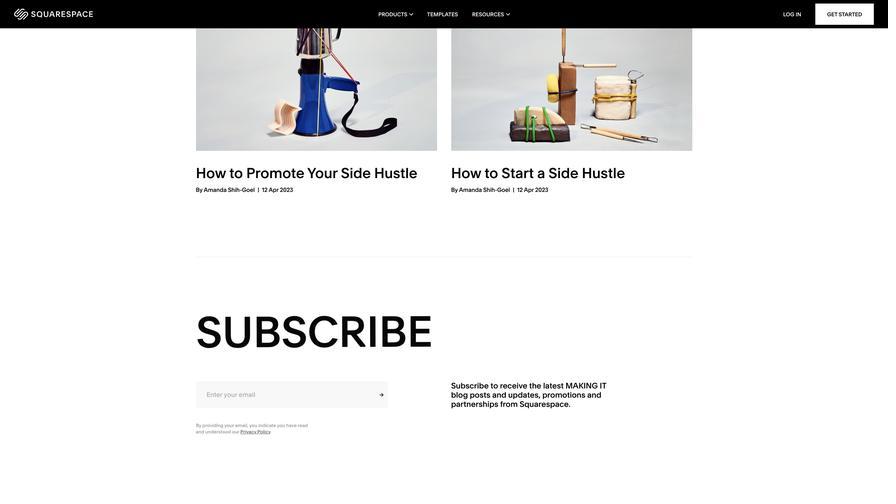 Task type: describe. For each thing, give the bounding box(es) containing it.
subscribe for subscribe to receive the latest making it blog posts and updates, promotions and partnerships from squarespace.
[[451, 382, 489, 391]]

hustle for how to start a side hustle
[[582, 165, 625, 182]]

receive
[[500, 382, 528, 391]]

goel for start
[[497, 187, 510, 194]]

log             in
[[784, 11, 802, 18]]

12 for start
[[518, 187, 523, 194]]

hustle for how to promote your side hustle
[[374, 165, 418, 182]]

shih- for start
[[483, 187, 497, 194]]

how to promote your side hustle
[[196, 165, 418, 182]]

our
[[232, 430, 239, 435]]

subscribe to receive the latest making it blog posts and updates, promotions and partnerships from squarespace.
[[451, 382, 607, 410]]

amanda for how to promote your side hustle
[[204, 187, 227, 194]]

12 apr 2023 for start
[[518, 187, 549, 194]]

squarespace logo image
[[14, 9, 93, 20]]

2023 for start
[[535, 187, 549, 194]]

email,
[[235, 423, 248, 429]]

products
[[379, 11, 408, 18]]

privacy
[[240, 430, 256, 435]]

policy
[[257, 430, 270, 435]]

2 you from the left
[[277, 423, 285, 429]]

started
[[839, 11, 863, 18]]

get
[[828, 11, 838, 18]]

log             in link
[[784, 11, 802, 18]]

to for promote
[[229, 165, 243, 182]]

resources button
[[472, 0, 510, 28]]

how to start a side hustle
[[451, 165, 625, 182]]

and for posts
[[492, 391, 507, 400]]

by inside the by providing your email, you indicate you have read and understood our
[[196, 423, 201, 429]]

your
[[225, 423, 234, 429]]

and for read
[[196, 430, 204, 435]]

the
[[530, 382, 542, 391]]

promotions
[[543, 391, 586, 400]]

understood
[[205, 430, 231, 435]]

log
[[784, 11, 795, 18]]

amanda for how to start a side hustle
[[459, 187, 482, 194]]

how for how to start a side hustle
[[451, 165, 481, 182]]

to for receive
[[491, 382, 498, 391]]

making
[[566, 382, 598, 391]]

updates,
[[508, 391, 541, 400]]

shih- for promote
[[228, 187, 242, 194]]

privacy policy .
[[240, 430, 272, 435]]

your
[[307, 165, 338, 182]]

by amanda shih-goel for start
[[451, 187, 510, 194]]

how for how to promote your side hustle
[[196, 165, 226, 182]]



Task type: locate. For each thing, give the bounding box(es) containing it.
by providing your email, you indicate you have read and understood our
[[196, 423, 308, 435]]

12 down promote at the top
[[262, 187, 268, 194]]

1 12 apr 2023 from the left
[[262, 187, 293, 194]]

start
[[502, 165, 534, 182]]

0 horizontal spatial side
[[341, 165, 371, 182]]

None submit
[[369, 382, 395, 409]]

subscribe
[[196, 306, 433, 359], [451, 382, 489, 391]]

you
[[249, 423, 257, 429], [277, 423, 285, 429]]

1 shih- from the left
[[228, 187, 242, 194]]

and inside the by providing your email, you indicate you have read and understood our
[[196, 430, 204, 435]]

goel for promote
[[242, 187, 255, 194]]

subscribe inside subscribe to receive the latest making it blog posts and updates, promotions and partnerships from squarespace.
[[451, 382, 489, 391]]

to for start
[[485, 165, 499, 182]]

side for your
[[341, 165, 371, 182]]

you left have
[[277, 423, 285, 429]]

1 horizontal spatial you
[[277, 423, 285, 429]]

2023 down a
[[535, 187, 549, 194]]

2 side from the left
[[549, 165, 579, 182]]

0 horizontal spatial and
[[196, 430, 204, 435]]

2 hustle from the left
[[582, 165, 625, 182]]

2023 for promote
[[280, 187, 293, 194]]

12
[[262, 187, 268, 194], [518, 187, 523, 194]]

apr
[[269, 187, 279, 194], [524, 187, 534, 194]]

1 horizontal spatial subscribe
[[451, 382, 489, 391]]

1 horizontal spatial how
[[451, 165, 481, 182]]

1 amanda from the left
[[204, 187, 227, 194]]

amanda
[[204, 187, 227, 194], [459, 187, 482, 194]]

2 horizontal spatial and
[[588, 391, 602, 400]]

apr for start
[[524, 187, 534, 194]]

2 goel from the left
[[497, 187, 510, 194]]

by for how to promote your side hustle
[[196, 187, 203, 194]]

0 vertical spatial subscribe
[[196, 306, 433, 359]]

goel down promote at the top
[[242, 187, 255, 194]]

privacy policy link
[[240, 430, 270, 435]]

you up privacy policy link
[[249, 423, 257, 429]]

1 by amanda shih-goel from the left
[[196, 187, 255, 194]]

templates
[[427, 11, 458, 18]]

1 you from the left
[[249, 423, 257, 429]]

1 horizontal spatial shih-
[[483, 187, 497, 194]]

Enter your email email field
[[196, 382, 369, 409]]

0 horizontal spatial 12
[[262, 187, 268, 194]]

2 shih- from the left
[[483, 187, 497, 194]]

0 horizontal spatial goel
[[242, 187, 255, 194]]

0 horizontal spatial 2023
[[280, 187, 293, 194]]

0 horizontal spatial how
[[196, 165, 226, 182]]

squarespace.
[[520, 400, 571, 410]]

it
[[600, 382, 607, 391]]

1 goel from the left
[[242, 187, 255, 194]]

latest
[[543, 382, 564, 391]]

templates link
[[427, 0, 458, 28]]

2 12 apr 2023 from the left
[[518, 187, 549, 194]]

get started link
[[816, 4, 874, 25]]

resources
[[472, 11, 504, 18]]

0 horizontal spatial apr
[[269, 187, 279, 194]]

2 2023 from the left
[[535, 187, 549, 194]]

0 horizontal spatial you
[[249, 423, 257, 429]]

1 12 from the left
[[262, 187, 268, 194]]

.
[[270, 430, 272, 435]]

by for how to start a side hustle
[[451, 187, 458, 194]]

to inside subscribe to receive the latest making it blog posts and updates, promotions and partnerships from squarespace.
[[491, 382, 498, 391]]

1 horizontal spatial 2023
[[535, 187, 549, 194]]

1 horizontal spatial by amanda shih-goel
[[451, 187, 510, 194]]

2 amanda from the left
[[459, 187, 482, 194]]

apr down how to start a side hustle
[[524, 187, 534, 194]]

2 12 from the left
[[518, 187, 523, 194]]

to
[[229, 165, 243, 182], [485, 165, 499, 182], [491, 382, 498, 391]]

0 horizontal spatial shih-
[[228, 187, 242, 194]]

12 for promote
[[262, 187, 268, 194]]

blog
[[451, 391, 468, 400]]

and
[[492, 391, 507, 400], [588, 391, 602, 400], [196, 430, 204, 435]]

and down providing
[[196, 430, 204, 435]]

0 horizontal spatial 12 apr 2023
[[262, 187, 293, 194]]

12 apr 2023 for promote
[[262, 187, 293, 194]]

goel down "start"
[[497, 187, 510, 194]]

get started
[[828, 11, 863, 18]]

side for a
[[549, 165, 579, 182]]

a
[[537, 165, 546, 182]]

1 hustle from the left
[[374, 165, 418, 182]]

providing
[[202, 423, 224, 429]]

from
[[500, 400, 518, 410]]

and right posts at right
[[492, 391, 507, 400]]

1 horizontal spatial goel
[[497, 187, 510, 194]]

have
[[286, 423, 297, 429]]

1 side from the left
[[341, 165, 371, 182]]

1 vertical spatial subscribe
[[451, 382, 489, 391]]

2 apr from the left
[[524, 187, 534, 194]]

1 2023 from the left
[[280, 187, 293, 194]]

12 apr 2023 down how to start a side hustle
[[518, 187, 549, 194]]

12 apr 2023
[[262, 187, 293, 194], [518, 187, 549, 194]]

shih-
[[228, 187, 242, 194], [483, 187, 497, 194]]

promote
[[246, 165, 305, 182]]

1 horizontal spatial amanda
[[459, 187, 482, 194]]

goel
[[242, 187, 255, 194], [497, 187, 510, 194]]

2023
[[280, 187, 293, 194], [535, 187, 549, 194]]

1 horizontal spatial hustle
[[582, 165, 625, 182]]

hustle
[[374, 165, 418, 182], [582, 165, 625, 182]]

and right promotions
[[588, 391, 602, 400]]

by amanda shih-goel
[[196, 187, 255, 194], [451, 187, 510, 194]]

2 by amanda shih-goel from the left
[[451, 187, 510, 194]]

1 horizontal spatial and
[[492, 391, 507, 400]]

0 horizontal spatial amanda
[[204, 187, 227, 194]]

how
[[196, 165, 226, 182], [451, 165, 481, 182]]

side right a
[[549, 165, 579, 182]]

indicate
[[259, 423, 276, 429]]

1 horizontal spatial side
[[549, 165, 579, 182]]

2023 down promote at the top
[[280, 187, 293, 194]]

subscribe for subscribe
[[196, 306, 433, 359]]

1 horizontal spatial 12
[[518, 187, 523, 194]]

side
[[341, 165, 371, 182], [549, 165, 579, 182]]

products button
[[379, 0, 413, 28]]

12 apr 2023 down promote at the top
[[262, 187, 293, 194]]

1 how from the left
[[196, 165, 226, 182]]

0 horizontal spatial hustle
[[374, 165, 418, 182]]

2 how from the left
[[451, 165, 481, 182]]

partnerships
[[451, 400, 499, 410]]

12 down "start"
[[518, 187, 523, 194]]

by amanda shih-goel for promote
[[196, 187, 255, 194]]

in
[[796, 11, 802, 18]]

1 apr from the left
[[269, 187, 279, 194]]

posts
[[470, 391, 491, 400]]

squarespace logo link
[[14, 9, 186, 20]]

0 horizontal spatial by amanda shih-goel
[[196, 187, 255, 194]]

apr for promote
[[269, 187, 279, 194]]

read
[[298, 423, 308, 429]]

side right your
[[341, 165, 371, 182]]

by
[[196, 187, 203, 194], [451, 187, 458, 194], [196, 423, 201, 429]]

apr down promote at the top
[[269, 187, 279, 194]]

1 horizontal spatial 12 apr 2023
[[518, 187, 549, 194]]

0 horizontal spatial subscribe
[[196, 306, 433, 359]]

1 horizontal spatial apr
[[524, 187, 534, 194]]



Task type: vqa. For each thing, say whether or not it's contained in the screenshot.
Visit
no



